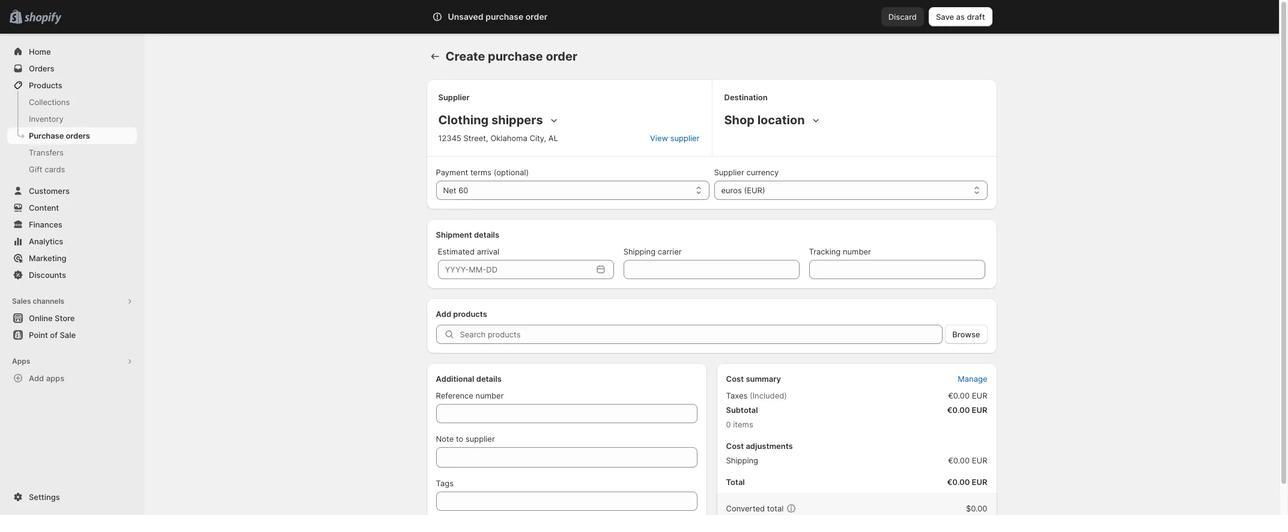 Task type: locate. For each thing, give the bounding box(es) containing it.
1 vertical spatial add
[[29, 374, 44, 383]]

items
[[733, 420, 754, 430]]

1 vertical spatial shipping
[[726, 456, 759, 466]]

shipping
[[624, 247, 656, 257], [726, 456, 759, 466]]

details up arrival
[[474, 230, 500, 240]]

details up reference number
[[476, 374, 502, 384]]

arrival
[[477, 247, 500, 257]]

0 vertical spatial supplier
[[438, 93, 470, 102]]

1 cost from the top
[[726, 374, 744, 384]]

settings
[[29, 493, 60, 502]]

subtotal
[[726, 406, 758, 415]]

transfers link
[[7, 144, 137, 161]]

supplier right to
[[466, 435, 495, 444]]

0 vertical spatial add
[[436, 310, 451, 319]]

number for tracking number
[[843, 247, 871, 257]]

purchase right unsaved
[[486, 11, 524, 22]]

add inside button
[[29, 374, 44, 383]]

0 horizontal spatial supplier
[[438, 93, 470, 102]]

payment
[[436, 168, 468, 177]]

2 cost from the top
[[726, 442, 744, 451]]

supplier right view
[[671, 133, 700, 143]]

supplier
[[671, 133, 700, 143], [466, 435, 495, 444]]

point of sale button
[[0, 327, 144, 344]]

products
[[29, 81, 62, 90]]

1 horizontal spatial supplier
[[671, 133, 700, 143]]

1 vertical spatial cost
[[726, 442, 744, 451]]

purchase
[[29, 131, 64, 141]]

$0.00
[[966, 504, 988, 514]]

to
[[456, 435, 464, 444]]

shippers
[[492, 113, 543, 127]]

save as draft button
[[929, 7, 993, 26]]

2 eur from the top
[[972, 406, 988, 415]]

1 horizontal spatial add
[[436, 310, 451, 319]]

draft
[[967, 12, 985, 22]]

of
[[50, 331, 58, 340]]

sale
[[60, 331, 76, 340]]

view
[[650, 133, 668, 143]]

clothing shippers button
[[436, 111, 562, 130]]

1 vertical spatial details
[[476, 374, 502, 384]]

shipping left carrier
[[624, 247, 656, 257]]

0 vertical spatial details
[[474, 230, 500, 240]]

€0.00
[[949, 391, 970, 401], [948, 406, 970, 415], [949, 456, 970, 466], [948, 478, 970, 487]]

Reference number text field
[[436, 405, 698, 424]]

Estimated arrival text field
[[438, 260, 592, 279]]

1 horizontal spatial number
[[843, 247, 871, 257]]

3 eur from the top
[[972, 456, 988, 466]]

shop location button
[[722, 111, 824, 130]]

1 horizontal spatial supplier
[[714, 168, 745, 177]]

additional details
[[436, 374, 502, 384]]

0 horizontal spatial number
[[476, 391, 504, 401]]

orders
[[66, 131, 90, 141]]

online
[[29, 314, 53, 323]]

view supplier button
[[643, 130, 707, 147]]

add left apps
[[29, 374, 44, 383]]

transfers
[[29, 148, 64, 157]]

adjustments
[[746, 442, 793, 451]]

Tracking number text field
[[809, 260, 985, 279]]

clothing shippers
[[438, 113, 543, 127]]

analytics
[[29, 237, 63, 246]]

1 horizontal spatial shipping
[[726, 456, 759, 466]]

shipment
[[436, 230, 472, 240]]

note
[[436, 435, 454, 444]]

(eur)
[[744, 186, 766, 195]]

al
[[549, 133, 558, 143]]

1 vertical spatial number
[[476, 391, 504, 401]]

browse
[[953, 330, 981, 340]]

gift cards link
[[7, 161, 137, 178]]

add for add apps
[[29, 374, 44, 383]]

unsaved purchase order
[[448, 11, 548, 22]]

shipping down cost adjustments
[[726, 456, 759, 466]]

0 vertical spatial supplier
[[671, 133, 700, 143]]

0 horizontal spatial add
[[29, 374, 44, 383]]

channels
[[33, 297, 64, 306]]

point of sale link
[[7, 327, 137, 344]]

1 vertical spatial order
[[546, 49, 578, 64]]

content
[[29, 203, 59, 213]]

number down additional details
[[476, 391, 504, 401]]

supplier up the clothing
[[438, 93, 470, 102]]

supplier
[[438, 93, 470, 102], [714, 168, 745, 177]]

(included)
[[750, 391, 787, 401]]

reference number
[[436, 391, 504, 401]]

order
[[526, 11, 548, 22], [546, 49, 578, 64]]

1 eur from the top
[[972, 391, 988, 401]]

unsaved
[[448, 11, 484, 22]]

tags
[[436, 479, 454, 489]]

add left products
[[436, 310, 451, 319]]

sales channels
[[12, 297, 64, 306]]

0 vertical spatial order
[[526, 11, 548, 22]]

sales channels button
[[7, 293, 137, 310]]

net
[[443, 186, 457, 195]]

orders
[[29, 64, 54, 73]]

tracking
[[809, 247, 841, 257]]

0 vertical spatial number
[[843, 247, 871, 257]]

eur for shipping
[[972, 456, 988, 466]]

add
[[436, 310, 451, 319], [29, 374, 44, 383]]

terms
[[471, 168, 492, 177]]

1 vertical spatial supplier
[[466, 435, 495, 444]]

shipping for shipping carrier
[[624, 247, 656, 257]]

0 vertical spatial purchase
[[486, 11, 524, 22]]

save as draft
[[936, 12, 985, 22]]

manage button
[[951, 371, 995, 388]]

purchase down search
[[488, 49, 543, 64]]

number right tracking at the right
[[843, 247, 871, 257]]

4 eur from the top
[[972, 478, 988, 487]]

cost for cost summary
[[726, 374, 744, 384]]

supplier up euros
[[714, 168, 745, 177]]

0 horizontal spatial shipping
[[624, 247, 656, 257]]

cost summary
[[726, 374, 781, 384]]

Note to supplier text field
[[436, 448, 698, 468]]

€0.00 for subtotal
[[948, 406, 970, 415]]

carrier
[[658, 247, 682, 257]]

cost down 0 items
[[726, 442, 744, 451]]

1 vertical spatial purchase
[[488, 49, 543, 64]]

city,
[[530, 133, 546, 143]]

0 vertical spatial cost
[[726, 374, 744, 384]]

0 vertical spatial shipping
[[624, 247, 656, 257]]

home
[[29, 47, 51, 56]]

currency
[[747, 168, 779, 177]]

add apps button
[[7, 370, 137, 387]]

details for shipment details
[[474, 230, 500, 240]]

(optional)
[[494, 168, 529, 177]]

oklahoma
[[491, 133, 528, 143]]

content link
[[7, 200, 137, 216]]

point of sale
[[29, 331, 76, 340]]

cost
[[726, 374, 744, 384], [726, 442, 744, 451]]

purchase
[[486, 11, 524, 22], [488, 49, 543, 64]]

create purchase order
[[446, 49, 578, 64]]

€0.00 for shipping
[[949, 456, 970, 466]]

1 vertical spatial supplier
[[714, 168, 745, 177]]

cost up taxes
[[726, 374, 744, 384]]



Task type: vqa. For each thing, say whether or not it's contained in the screenshot.
Shop
yes



Task type: describe. For each thing, give the bounding box(es) containing it.
€0.00 eur for shipping
[[949, 456, 988, 466]]

cost adjustments
[[726, 442, 793, 451]]

0 items
[[726, 420, 754, 430]]

online store link
[[7, 310, 137, 327]]

discard link
[[882, 7, 924, 26]]

browse button
[[946, 325, 988, 344]]

as
[[957, 12, 965, 22]]

sales
[[12, 297, 31, 306]]

gift
[[29, 165, 42, 174]]

supplier inside dropdown button
[[671, 133, 700, 143]]

0
[[726, 420, 731, 430]]

online store
[[29, 314, 75, 323]]

add for add products
[[436, 310, 451, 319]]

shipping for shipping
[[726, 456, 759, 466]]

taxes (included)
[[726, 391, 787, 401]]

destination
[[725, 93, 768, 102]]

€0.00 eur for total
[[948, 478, 988, 487]]

products link
[[7, 77, 137, 94]]

purchase for unsaved
[[486, 11, 524, 22]]

cards
[[45, 165, 65, 174]]

Tags text field
[[436, 492, 698, 511]]

supplier for supplier currency
[[714, 168, 745, 177]]

euros (eur)
[[722, 186, 766, 195]]

finances
[[29, 220, 62, 230]]

details for additional details
[[476, 374, 502, 384]]

view supplier
[[650, 133, 700, 143]]

total
[[726, 478, 745, 487]]

customers
[[29, 186, 70, 196]]

€0.00 for total
[[948, 478, 970, 487]]

converted
[[726, 504, 765, 514]]

cost for cost adjustments
[[726, 442, 744, 451]]

0 horizontal spatial supplier
[[466, 435, 495, 444]]

Shipping carrier text field
[[624, 260, 800, 279]]

12345 street, oklahoma city, al
[[438, 133, 558, 143]]

gift cards
[[29, 165, 65, 174]]

collections link
[[7, 94, 137, 111]]

apps
[[12, 357, 30, 366]]

€0.00 eur for subtotal
[[948, 406, 988, 415]]

analytics link
[[7, 233, 137, 250]]

inventory
[[29, 114, 64, 124]]

apps button
[[7, 353, 137, 370]]

total
[[767, 504, 784, 514]]

discounts link
[[7, 267, 137, 284]]

converted total
[[726, 504, 784, 514]]

marketing
[[29, 254, 66, 263]]

eur for subtotal
[[972, 406, 988, 415]]

store
[[55, 314, 75, 323]]

number for reference number
[[476, 391, 504, 401]]

shipping carrier
[[624, 247, 682, 257]]

street,
[[464, 133, 488, 143]]

create
[[446, 49, 485, 64]]

shipment details
[[436, 230, 500, 240]]

shopify image
[[24, 12, 61, 24]]

taxes
[[726, 391, 748, 401]]

additional
[[436, 374, 475, 384]]

add products
[[436, 310, 487, 319]]

Search products text field
[[460, 325, 943, 344]]

supplier currency
[[714, 168, 779, 177]]

inventory link
[[7, 111, 137, 127]]

estimated arrival
[[438, 247, 500, 257]]

apps
[[46, 374, 64, 383]]

location
[[758, 113, 805, 127]]

purchase for create
[[488, 49, 543, 64]]

supplier for supplier
[[438, 93, 470, 102]]

payment terms (optional)
[[436, 168, 529, 177]]

save
[[936, 12, 955, 22]]

order for unsaved purchase order
[[526, 11, 548, 22]]

reference
[[436, 391, 474, 401]]

online store button
[[0, 310, 144, 327]]

discard
[[889, 12, 917, 22]]

point
[[29, 331, 48, 340]]

12345
[[438, 133, 462, 143]]

finances link
[[7, 216, 137, 233]]

settings link
[[7, 489, 137, 506]]

products
[[453, 310, 487, 319]]

add apps
[[29, 374, 64, 383]]

manage
[[958, 374, 988, 384]]

eur for total
[[972, 478, 988, 487]]

clothing
[[438, 113, 489, 127]]

search button
[[466, 7, 814, 26]]

net 60
[[443, 186, 469, 195]]

order for create purchase order
[[546, 49, 578, 64]]

marketing link
[[7, 250, 137, 267]]

collections
[[29, 97, 70, 107]]

home link
[[7, 43, 137, 60]]

purchase orders
[[29, 131, 90, 141]]



